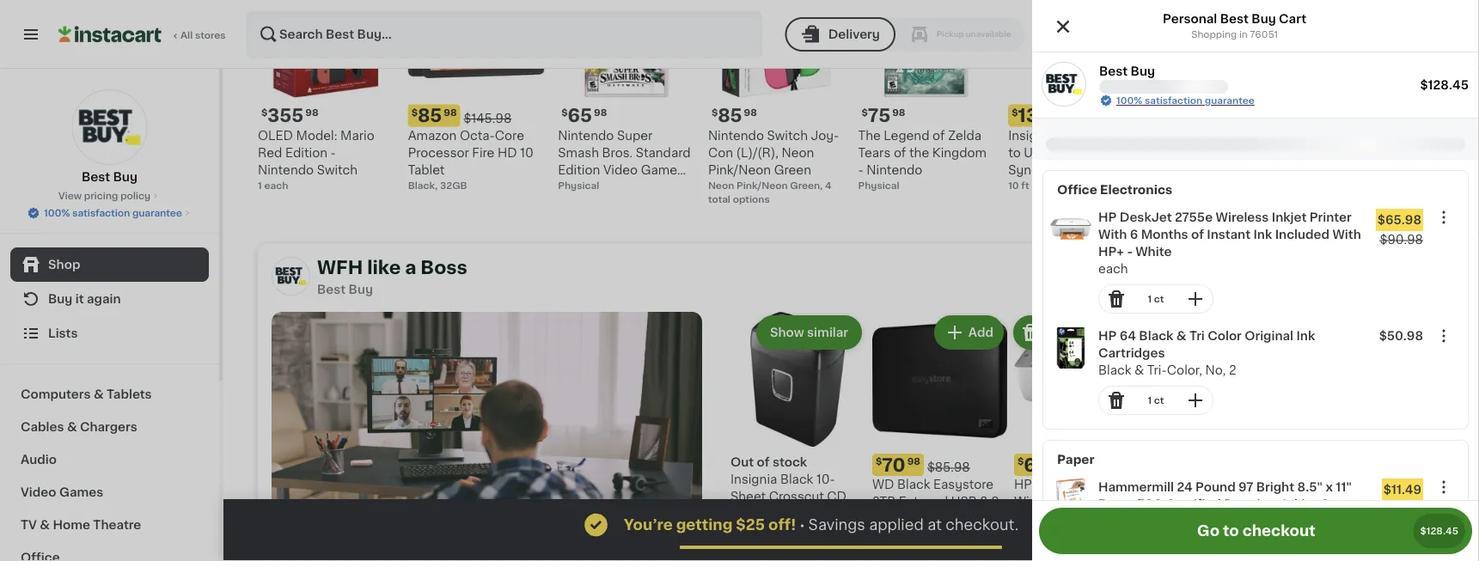 Task type: vqa. For each thing, say whether or not it's contained in the screenshot.


Task type: locate. For each thing, give the bounding box(es) containing it.
remove hp deskjet 2755e wireless inkjet printer with 6 months of instant ink included with hp+ - white image inside product group
[[1106, 289, 1127, 309]]

switch up the crossing:
[[1218, 164, 1258, 176]]

1 horizontal spatial edition
[[558, 164, 600, 176]]

paper inside hammermill 24 pound 97 bright 8.5" x 11" ream fsc certified premium inkjet & laser paper
[[1136, 516, 1172, 528]]

0 horizontal spatial 10
[[520, 147, 534, 159]]

0 vertical spatial options
[[733, 194, 770, 204]]

1 vertical spatial $90.98
[[1070, 462, 1114, 474]]

all stores link
[[58, 10, 227, 58]]

increment quantity of hp deskjet 2755e wireless inkjet printer with 6 months of instant ink included with hp+ - white image
[[1185, 289, 1206, 309]]

1 horizontal spatial paper
[[1057, 454, 1095, 466]]

each inside "oled model: mario red edition - nintendo switch 1 each"
[[264, 181, 288, 190]]

options inside nintendo switch joy- con (l)/(r), neon pink/neon green neon pink/neon green, 4 total options
[[733, 194, 770, 204]]

1 show similar button from the left
[[758, 317, 860, 348]]

deskjet for hp deskjet 2755e wireless inkjet printer with 6 months of instant ink included with hp+ - white
[[1035, 479, 1086, 491]]

hp deskjet 2755e wireless inkjet printer with 6 months of instant ink included with hp+ - white image
[[1050, 209, 1092, 250]]

1 vertical spatial hp+
[[1045, 548, 1070, 560]]

$ 65 98 up hammermill 24 pound 97 bright 8.5" x 11" ream fsc certified premium inkjet & laser paper icon
[[1018, 456, 1063, 474]]

product group containing hp deskjet 2755e wireless inkjet printer with 6 months of instant ink included with hp+ - white
[[1044, 202, 1468, 321]]

show similar for out of stock
[[770, 327, 848, 339]]

1 horizontal spatial guarantee
[[1205, 96, 1255, 105]]

1 vertical spatial deskjet
[[1035, 479, 1086, 491]]

printer inside hp deskjet 2755e wireless inkjet printer with 6 months of instant ink included with hp+ - white each
[[1310, 211, 1352, 224]]

2 similar from the left
[[1233, 327, 1274, 339]]

1 85 from the left
[[418, 107, 442, 125]]

0 horizontal spatial nov
[[1233, 28, 1259, 40]]

1 inside product group
[[1069, 327, 1074, 339]]

1 horizontal spatial remove hp deskjet 2755e wireless inkjet printer with 6 months of instant ink included with hp+ - white image
[[1106, 289, 1127, 309]]

hp+ inside hp deskjet 2755e wireless inkjet printer with 6 months of instant ink included with hp+ - white
[[1045, 548, 1070, 560]]

4 inside wd black easystore 2tb external usb 3.0 portable hard drive 2000gb, 4 total options
[[919, 530, 925, 539]]

0 vertical spatial total
[[708, 194, 731, 204]]

black,
[[408, 181, 438, 190]]

1 horizontal spatial $90.98
[[1380, 234, 1424, 246]]

product group containing 65
[[1014, 312, 1149, 560]]

insignia inside the insignia 60w usb-c to usb-c charge-&- sync braided cable - black
[[1008, 129, 1055, 142]]

ink
[[1254, 229, 1272, 241], [1297, 330, 1315, 342], [1059, 530, 1077, 542]]

deskjet inside hp deskjet 2755e wireless inkjet printer with 6 months of instant ink included with hp+ - white each
[[1120, 211, 1172, 224]]

go to checkout
[[1197, 524, 1316, 539]]

2 vertical spatial hp
[[1014, 479, 1032, 491]]

1 inside "oled model: mario red edition - nintendo switch 1 each"
[[258, 181, 262, 190]]

0 vertical spatial hp
[[1099, 211, 1117, 224]]

1 horizontal spatial nov
[[1283, 28, 1309, 40]]

1 nov from the left
[[1233, 28, 1259, 40]]

0 vertical spatial ct
[[1154, 294, 1164, 304]]

0 vertical spatial best buy
[[1099, 65, 1155, 77]]

hp+ for hp deskjet 2755e wireless inkjet printer with 6 months of instant ink included with hp+ - white each
[[1099, 246, 1124, 258]]

charge-
[[1068, 147, 1118, 159]]

ink inside the hp 64 black & tri color original ink cartridges black & tri-color, no, 2
[[1297, 330, 1315, 342]]

printer inside hp deskjet 2755e wireless inkjet printer with 6 months of instant ink included with hp+ - white
[[1105, 496, 1145, 508]]

1 vertical spatial ct
[[1077, 327, 1090, 339]]

1 horizontal spatial printer
[[1310, 211, 1352, 224]]

0 horizontal spatial guarantee
[[132, 208, 182, 218]]

1 vertical spatial c
[[1055, 147, 1065, 159]]

98 right 70
[[907, 457, 921, 466]]

neon
[[782, 147, 814, 159], [708, 181, 734, 190]]

6 left more
[[1045, 513, 1053, 525]]

ink inside hp deskjet 2755e wireless inkjet printer with 6 months of instant ink included with hp+ - white
[[1059, 530, 1077, 542]]

bright
[[1257, 481, 1295, 493]]

- inside the legend of zelda tears of the kingdom - nintendo physical
[[858, 164, 864, 176]]

ct left increment quantity of hp deskjet 2755e wireless inkjet printer with 6 months of instant ink included with hp+ - white image
[[1154, 294, 1164, 304]]

wireless for hp deskjet 2755e wireless inkjet printer with 6 months of instant ink included with hp+ - white each
[[1216, 211, 1269, 224]]

hp
[[1099, 211, 1117, 224], [1099, 330, 1117, 342], [1014, 479, 1032, 491]]

audio link
[[10, 444, 209, 476]]

$ 65 98 for nintendo of america 045496596439 nintendo switch animal crossing: new horizons
[[1162, 107, 1208, 125]]

100% down view
[[44, 208, 70, 218]]

10 ft
[[1008, 181, 1029, 190]]

$ 13 99
[[1012, 107, 1053, 125]]

0 horizontal spatial usb-
[[1024, 147, 1056, 159]]

- right the fi
[[1414, 147, 1420, 159]]

- down the 'more' button on the right bottom of page
[[1073, 548, 1079, 560]]

0 vertical spatial hp+
[[1099, 246, 1124, 258]]

1 horizontal spatial best buy
[[1099, 65, 1155, 77]]

inkjet down the 8.5"
[[1283, 499, 1318, 511]]

deskjet inside hp deskjet 2755e wireless inkjet printer with 6 months of instant ink included with hp+ - white
[[1035, 479, 1086, 491]]

product group
[[731, 312, 866, 537], [873, 312, 1007, 542], [1014, 312, 1149, 560], [1156, 312, 1291, 537]]

$85.98 original price: $145.98 element
[[408, 105, 544, 127]]

home
[[53, 519, 90, 531]]

0 horizontal spatial hp+
[[1045, 548, 1070, 560]]

1 for increment quantity of hp deskjet 2755e wireless inkjet printer with 6 months of instant ink included with hp+ - white image
[[1148, 294, 1152, 304]]

easystore
[[934, 479, 994, 491]]

inkjet up the 'more' button on the right bottom of page
[[1069, 496, 1102, 508]]

ink down new
[[1254, 229, 1272, 241]]

hammermill 24 pound 97 bright 8.5" x 11" ream fsc certified premium inkjet & laser paper
[[1099, 481, 1352, 528]]

- inside hp deskjet 2755e wireless inkjet printer with 6 months of instant ink included with hp+ - white
[[1073, 548, 1079, 560]]

white inside hp deskjet 2755e wireless inkjet printer with 6 months of instant ink included with hp+ - white each
[[1136, 246, 1172, 258]]

ink down more
[[1059, 530, 1077, 542]]

0 vertical spatial insignia
[[1008, 129, 1055, 142]]

show similar
[[770, 327, 848, 339], [1196, 327, 1274, 339]]

of down horizons
[[1191, 229, 1204, 241]]

2 $ 85 98 from the left
[[712, 107, 757, 125]]

hp left 64
[[1099, 330, 1117, 342]]

3 product group from the left
[[1014, 312, 1149, 560]]

1 show from the left
[[770, 327, 804, 339]]

hp+ right hp deskjet 2755e wireless inkjet printer with 6 months of instant ink included with hp+ - white 'icon'
[[1099, 246, 1124, 258]]

nintendo down the bros.
[[578, 181, 634, 193]]

lists link
[[10, 316, 209, 351]]

1 show similar from the left
[[770, 327, 848, 339]]

nintendo inside "oled model: mario red edition - nintendo switch 1 each"
[[258, 164, 314, 176]]

buy inside 'personal best buy cart shopping in 76051'
[[1252, 13, 1276, 25]]

1 ct inside product group
[[1069, 327, 1090, 339]]

of inside hp deskjet 2755e wireless inkjet printer with 6 months of instant ink included with hp+ - white
[[1105, 513, 1118, 525]]

10 right hd
[[520, 147, 534, 159]]

1 vertical spatial 2755e
[[1089, 479, 1126, 491]]

insignia down $ 13 99
[[1008, 129, 1055, 142]]

treatment tracker modal dialog
[[224, 499, 1479, 561]]

- inside "oled model: mario red edition - nintendo switch 1 each"
[[331, 147, 336, 159]]

guarantee down policy
[[132, 208, 182, 218]]

0 vertical spatial 6
[[1130, 229, 1138, 241]]

insignia up sheet
[[731, 474, 777, 486]]

remove hp deskjet 2755e wireless inkjet printer with 6 months of instant ink included with hp+ - white image for increment quantity of hp deskjet 2755e wireless inkjet printer with 6 months of instant ink included with hp+ - white icon
[[1020, 322, 1041, 343]]

months for hp deskjet 2755e wireless inkjet printer with 6 months of instant ink included with hp+ - white
[[1056, 513, 1102, 525]]

1 horizontal spatial ink
[[1254, 229, 1272, 241]]

instant inside hp deskjet 2755e wireless inkjet printer with 6 months of instant ink included with hp+ - white each
[[1207, 229, 1251, 241]]

satisfaction up the 045496596439
[[1145, 96, 1203, 105]]

product group containing hp 64 black & tri color original ink cartridges
[[1044, 321, 1468, 422]]

1 horizontal spatial video
[[603, 164, 638, 176]]

paper down crosscut
[[774, 508, 809, 520]]

inkjet inside hammermill 24 pound 97 bright 8.5" x 11" ream fsc certified premium inkjet & laser paper
[[1283, 499, 1318, 511]]

0 vertical spatial 4
[[825, 181, 832, 190]]

98 up hammermill 24 pound 97 bright 8.5" x 11" ream fsc certified premium inkjet & laser paper icon
[[1050, 457, 1063, 466]]

ct down tri-
[[1154, 396, 1164, 405]]

1 vertical spatial hp
[[1099, 330, 1117, 342]]

product group
[[1044, 202, 1468, 321], [1044, 321, 1468, 422], [1044, 472, 1468, 561]]

1 horizontal spatial satisfaction
[[1145, 96, 1203, 105]]

tri
[[1190, 330, 1205, 342]]

similar for out of stock
[[807, 327, 848, 339]]

0 horizontal spatial deskjet
[[1035, 479, 1086, 491]]

85
[[418, 107, 442, 125], [718, 107, 742, 125]]

switch up (l)/(r),
[[767, 129, 808, 142]]

remove hp deskjet 2755e wireless inkjet printer with 6 months of instant ink included with hp+ - white image
[[1106, 289, 1127, 309], [1020, 322, 1041, 343]]

fsc
[[1137, 499, 1163, 511]]

6 for hp deskjet 2755e wireless inkjet printer with 6 months of instant ink included with hp+ - white
[[1045, 513, 1053, 525]]

sync
[[1008, 164, 1039, 176]]

hammermill 24 pound 97 bright 8.5" x 11" ream fsc certified premium inkjet & laser paper image
[[1050, 479, 1092, 520]]

1 horizontal spatial instant
[[1207, 229, 1251, 241]]

2 $128.45 from the top
[[1421, 527, 1459, 536]]

1 horizontal spatial show similar
[[1196, 327, 1274, 339]]

$128.45 down $11.49
[[1421, 527, 1459, 536]]

total for hard
[[927, 530, 950, 539]]

guarantee inside button
[[132, 208, 182, 218]]

0 horizontal spatial $ 65 98
[[562, 107, 607, 125]]

switch inside nintendo switch joy- con (l)/(r), neon pink/neon green neon pink/neon green, 4 total options
[[767, 129, 808, 142]]

included inside hp deskjet 2755e wireless inkjet printer with 6 months of instant ink included with hp+ - white each
[[1275, 229, 1330, 241]]

$50.98
[[1379, 330, 1424, 342]]

2755e inside hp deskjet 2755e wireless inkjet printer with 6 months of instant ink included with hp+ - white each
[[1175, 211, 1213, 224]]

crossing:
[[1203, 181, 1260, 193]]

0 horizontal spatial paper
[[774, 508, 809, 520]]

1 $128.45 from the top
[[1420, 79, 1469, 91]]

hp+ inside hp deskjet 2755e wireless inkjet printer with 6 months of instant ink included with hp+ - white each
[[1099, 246, 1124, 258]]

cables
[[21, 421, 64, 433]]

$ 75 98
[[862, 107, 906, 125]]

2755e for hp deskjet 2755e wireless inkjet printer with 6 months of instant ink included with hp+ - white
[[1089, 479, 1126, 491]]

6 inside hp deskjet 2755e wireless inkjet printer with 6 months of instant ink included with hp+ - white
[[1045, 513, 1053, 525]]

98 down 100% satisfaction guarantee link at the top of the page
[[1194, 108, 1208, 117]]

100% inside button
[[44, 208, 70, 218]]

1 down 'red'
[[258, 181, 262, 190]]

cables & chargers
[[21, 421, 137, 433]]

switch inside nintendo super smash bros. standard edition video game for nintendo switch
[[637, 181, 678, 193]]

2755e down horizons
[[1175, 211, 1213, 224]]

2 horizontal spatial 65
[[1168, 107, 1193, 125]]

1 vertical spatial 1 ct
[[1069, 327, 1090, 339]]

nov left 27-
[[1233, 28, 1259, 40]]

hp deskjet 2755e wireless inkjet printer with 6 months of instant ink included with hp+ - white
[[1014, 479, 1145, 560]]

instant down more
[[1014, 530, 1056, 542]]

model
[[1309, 147, 1347, 159]]

hp for hp deskjet 2755e wireless inkjet printer with 6 months of instant ink included with hp+ - white
[[1099, 211, 1117, 224]]

100% up '&-'
[[1117, 96, 1143, 105]]

best inside wfh like a boss best buy
[[317, 284, 346, 296]]

of down ream
[[1105, 513, 1118, 525]]

10 left ft
[[1008, 181, 1019, 190]]

1 horizontal spatial 4
[[919, 530, 925, 539]]

1 vertical spatial guarantee
[[132, 208, 182, 218]]

with down the 'more' button on the right bottom of page
[[1014, 548, 1042, 560]]

service type group
[[785, 17, 1025, 52]]

1 horizontal spatial hp+
[[1099, 246, 1124, 258]]

shop link
[[10, 248, 209, 282]]

insignia inside out of stock insignia black 10- sheet crosscut cd, dvd & paper shredder
[[731, 474, 777, 486]]

0 vertical spatial video
[[603, 164, 638, 176]]

& left tablets
[[94, 389, 104, 401]]

neon down 'con' at left top
[[708, 181, 734, 190]]

& right tv
[[40, 519, 50, 531]]

usb- up charge-
[[1090, 129, 1121, 142]]

options down (l)/(r),
[[733, 194, 770, 204]]

0 vertical spatial deskjet
[[1120, 211, 1172, 224]]

months inside hp deskjet 2755e wireless inkjet printer with 6 months of instant ink included with hp+ - white each
[[1141, 229, 1189, 241]]

98 inside $ 70 98
[[907, 457, 921, 466]]

2000gb,
[[873, 530, 916, 539]]

0 horizontal spatial months
[[1056, 513, 1102, 525]]

0 vertical spatial remove hp deskjet 2755e wireless inkjet printer with 6 months of instant ink included with hp+ - white image
[[1106, 289, 1127, 309]]

guarantee
[[1205, 96, 1255, 105], [132, 208, 182, 218]]

2 physical from the left
[[858, 181, 900, 190]]

inkjet inside hp deskjet 2755e wireless inkjet printer with 6 months of instant ink included with hp+ - white
[[1069, 496, 1102, 508]]

98 inside the $ 355 98
[[305, 108, 319, 117]]

premium
[[1224, 499, 1280, 511]]

- up checkout
[[1269, 508, 1274, 520]]

1 horizontal spatial deskjet
[[1120, 211, 1172, 224]]

4 product group from the left
[[1156, 312, 1291, 537]]

2 vertical spatial 1 ct
[[1148, 396, 1164, 405]]

show
[[770, 327, 804, 339], [1196, 327, 1230, 339]]

0 horizontal spatial physical
[[558, 181, 600, 190]]

wfh
[[317, 258, 363, 276]]

$ 555 98 $655.98 apple ipad mini latest model with wi-fi - 256gb - starlight
[[1309, 107, 1443, 176]]

2 graphite from the top
[[1156, 525, 1209, 537]]

100% satisfaction guarantee button
[[27, 203, 192, 220]]

$90.98 down $65.98 on the right of the page
[[1380, 234, 1424, 246]]

included inside hp deskjet 2755e wireless inkjet printer with 6 months of instant ink included with hp+ - white
[[1080, 530, 1133, 542]]

1 vertical spatial 100% satisfaction guarantee
[[44, 208, 182, 218]]

•
[[800, 518, 805, 532]]

wireless for hp deskjet 2755e wireless inkjet printer with 6 months of instant ink included with hp+ - white
[[1014, 496, 1066, 508]]

physical up horizons
[[1159, 181, 1200, 190]]

1 horizontal spatial $ 65 98
[[1018, 456, 1063, 474]]

best up the in
[[1220, 13, 1249, 25]]

0 horizontal spatial insignia
[[731, 474, 777, 486]]

buy down the wfh
[[349, 284, 373, 296]]

usb-
[[1090, 129, 1121, 142], [1024, 147, 1056, 159]]

1 horizontal spatial each
[[1099, 263, 1128, 275]]

2 nov from the left
[[1283, 28, 1309, 40]]

best inside 'personal best buy cart shopping in 76051'
[[1220, 13, 1249, 25]]

white for hp deskjet 2755e wireless inkjet printer with 6 months of instant ink included with hp+ - white each
[[1136, 246, 1172, 258]]

0 horizontal spatial white
[[1082, 548, 1117, 560]]

instant inside hp deskjet 2755e wireless inkjet printer with 6 months of instant ink included with hp+ - white
[[1014, 530, 1056, 542]]

65 for nintendo of america 045496596439 nintendo switch animal crossing: new horizons
[[1168, 107, 1193, 125]]

0 horizontal spatial c
[[1055, 147, 1065, 159]]

theatre
[[93, 519, 141, 531]]

guarantee up america
[[1205, 96, 1255, 105]]

of right "out"
[[757, 456, 770, 469]]

1 vertical spatial each
[[1099, 263, 1128, 275]]

3 physical from the left
[[1159, 181, 1200, 190]]

audio
[[21, 454, 57, 466]]

black up external
[[897, 479, 931, 491]]

2 product group from the top
[[1044, 321, 1468, 422]]

2 show similar button from the left
[[1184, 317, 1286, 348]]

of up the 045496596439
[[1218, 129, 1230, 142]]

oled
[[258, 129, 293, 142]]

2 horizontal spatial $ 65 98
[[1162, 107, 1208, 125]]

cable
[[1092, 164, 1128, 176]]

0 horizontal spatial $ 85 98
[[411, 107, 457, 125]]

6 inside hp deskjet 2755e wireless inkjet printer with 6 months of instant ink included with hp+ - white each
[[1130, 229, 1138, 241]]

best buy image
[[1043, 63, 1086, 106]]

0 horizontal spatial each
[[264, 181, 288, 190]]

usb- up sync
[[1024, 147, 1056, 159]]

months
[[1141, 229, 1189, 241], [1056, 513, 1102, 525]]

1 vertical spatial ink
[[1297, 330, 1315, 342]]

standard
[[636, 147, 691, 159]]

paper up hammermill 24 pound 97 bright 8.5" x 11" ream fsc certified premium inkjet & laser paper icon
[[1057, 454, 1095, 466]]

hp inside hp deskjet 2755e wireless inkjet printer with 6 months of instant ink included with hp+ - white each
[[1099, 211, 1117, 224]]

0 vertical spatial instant
[[1207, 229, 1251, 241]]

total down hard
[[927, 530, 950, 539]]

increment quantity of hp 64 black & tri color original ink cartridges image
[[1185, 390, 1206, 411]]

- down '&-'
[[1131, 164, 1136, 176]]

0 horizontal spatial video
[[21, 487, 56, 499]]

similar
[[807, 327, 848, 339], [1233, 327, 1274, 339]]

1 vertical spatial printer
[[1105, 496, 1145, 508]]

0 vertical spatial $90.98
[[1380, 234, 1424, 246]]

hp inside hp deskjet 2755e wireless inkjet printer with 6 months of instant ink included with hp+ - white
[[1014, 479, 1032, 491]]

2 product group from the left
[[873, 312, 1007, 542]]

remove hp deskjet 2755e wireless inkjet printer with 6 months of instant ink included with hp+ - white image inside product group
[[1020, 322, 1041, 343]]

0 horizontal spatial options
[[733, 194, 770, 204]]

1 vertical spatial best buy
[[82, 171, 138, 183]]

1 vertical spatial 6
[[1045, 513, 1053, 525]]

13
[[1018, 107, 1038, 125]]

- down model:
[[331, 147, 336, 159]]

0 horizontal spatial 100%
[[44, 208, 70, 218]]

0 vertical spatial included
[[1275, 229, 1330, 241]]

2400 aviation dr button
[[1046, 10, 1185, 58]]

with
[[1350, 147, 1377, 159], [1099, 229, 1127, 241], [1333, 229, 1361, 241], [1014, 513, 1042, 525], [1014, 548, 1042, 560]]

0 vertical spatial to
[[1008, 147, 1021, 159]]

0 vertical spatial satisfaction
[[1145, 96, 1203, 105]]

1 product group from the top
[[1044, 202, 1468, 321]]

$ 85 98 up 'con' at left top
[[712, 107, 757, 125]]

white inside hp deskjet 2755e wireless inkjet printer with 6 months of instant ink included with hp+ - white
[[1082, 548, 1117, 560]]

best buy
[[1099, 65, 1155, 77], [82, 171, 138, 183]]

hp left hammermill 24 pound 97 bright 8.5" x 11" ream fsc certified premium inkjet & laser paper icon
[[1014, 479, 1032, 491]]

total inside wd black easystore 2tb external usb 3.0 portable hard drive 2000gb, 4 total options
[[927, 530, 950, 539]]

satisfaction inside 100% satisfaction guarantee link
[[1145, 96, 1203, 105]]

& inside out of stock insignia black 10- sheet crosscut cd, dvd & paper shredder
[[761, 508, 771, 520]]

wireless up "mouse"
[[1214, 491, 1265, 503]]

& up "shredder"
[[761, 508, 771, 520]]

add button
[[936, 317, 1002, 348]]

65 up the 045496596439
[[1168, 107, 1193, 125]]

at
[[928, 518, 942, 533]]

None field
[[1430, 204, 1458, 231], [1430, 322, 1458, 350], [1430, 474, 1458, 501], [1430, 204, 1458, 231], [1430, 322, 1458, 350], [1430, 474, 1458, 501]]

& left tri-
[[1135, 364, 1144, 377]]

0 horizontal spatial included
[[1080, 530, 1133, 542]]

0 horizontal spatial satisfaction
[[72, 208, 130, 218]]

$ 85 98 inside $85.98 original price: $145.98 element
[[411, 107, 457, 125]]

1 horizontal spatial show
[[1196, 327, 1230, 339]]

black inside the insignia 60w usb-c to usb-c charge-&- sync braided cable - black
[[1008, 181, 1042, 193]]

1 horizontal spatial 100% satisfaction guarantee
[[1117, 96, 1255, 105]]

4 right green,
[[825, 181, 832, 190]]

wireless inside hp deskjet 2755e wireless inkjet printer with 6 months of instant ink included with hp+ - white each
[[1216, 211, 1269, 224]]

ink inside hp deskjet 2755e wireless inkjet printer with 6 months of instant ink included with hp+ - white each
[[1254, 229, 1272, 241]]

view
[[58, 191, 82, 201]]

wireless inside logitech lift vertical 6-button wireless ergonomic mouse - graphite
[[1214, 491, 1265, 503]]

$85.98
[[927, 462, 970, 474]]

98 up the bros.
[[594, 108, 607, 117]]

0 horizontal spatial 85
[[418, 107, 442, 125]]

remove hp deskjet 2755e wireless inkjet printer with 6 months of instant ink included with hp+ - white image left hp 64 black & tri color original ink cartridges image
[[1020, 322, 1041, 343]]

amazon
[[408, 129, 457, 142]]

dr
[[1169, 28, 1185, 40]]

of left zelda
[[933, 129, 945, 142]]

total for neon
[[708, 194, 731, 204]]

video
[[603, 164, 638, 176], [21, 487, 56, 499]]

ct for each
[[1154, 294, 1164, 304]]

1 vertical spatial options
[[952, 530, 989, 539]]

1 vertical spatial video
[[21, 487, 56, 499]]

delivery
[[828, 28, 880, 40]]

1 ct left 64
[[1069, 327, 1090, 339]]

$ inside $ 75 98
[[862, 108, 868, 117]]

2755e up ream
[[1089, 479, 1126, 491]]

1 horizontal spatial $ 85 98
[[712, 107, 757, 125]]

of
[[933, 129, 945, 142], [1218, 129, 1230, 142], [894, 147, 906, 159], [1191, 229, 1204, 241], [757, 456, 770, 469], [1105, 513, 1118, 525]]

best
[[1220, 13, 1249, 25], [1099, 65, 1128, 77], [82, 171, 110, 183], [317, 284, 346, 296]]

to
[[1008, 147, 1021, 159], [1223, 524, 1239, 539]]

shredder
[[731, 525, 786, 537]]

instant for hp deskjet 2755e wireless inkjet printer with 6 months of instant ink included with hp+ - white each
[[1207, 229, 1251, 241]]

similar for logitech lift vertical 6-button wireless ergonomic mouse - graphite
[[1233, 327, 1274, 339]]

ipad
[[1347, 129, 1373, 142]]

switch
[[767, 129, 808, 142], [317, 164, 358, 176], [1218, 164, 1258, 176], [637, 181, 678, 193]]

ct inside group
[[1077, 327, 1090, 339]]

stock
[[773, 456, 807, 469]]

processor
[[408, 147, 469, 159]]

wireless inside hp deskjet 2755e wireless inkjet printer with 6 months of instant ink included with hp+ - white
[[1014, 496, 1066, 508]]

inkjet inside hp deskjet 2755e wireless inkjet printer with 6 months of instant ink included with hp+ - white each
[[1272, 211, 1307, 224]]

hp+ down the 'more' button on the right bottom of page
[[1045, 548, 1070, 560]]

$13.99 original price: $14.99 element
[[1008, 105, 1145, 127]]

$555.98 original price: $655.98 element
[[1309, 105, 1445, 127]]

show similar button for logitech lift vertical 6-button wireless ergonomic mouse - graphite
[[1184, 317, 1286, 348]]

fi
[[1401, 147, 1411, 159]]

edition inside nintendo super smash bros. standard edition video game for nintendo switch
[[558, 164, 600, 176]]

options inside wd black easystore 2tb external usb 3.0 portable hard drive 2000gb, 4 total options
[[952, 530, 989, 539]]

3 product group from the top
[[1044, 472, 1468, 561]]

ct left 64
[[1077, 327, 1090, 339]]

paper down the fsc
[[1136, 516, 1172, 528]]

video down audio
[[21, 487, 56, 499]]

$65.98 $90.98
[[1378, 214, 1424, 246]]

edition
[[285, 147, 328, 159], [558, 164, 600, 176]]

months inside hp deskjet 2755e wireless inkjet printer with 6 months of instant ink included with hp+ - white
[[1056, 513, 1102, 525]]

best buy down 2400 aviation dr
[[1099, 65, 1155, 77]]

• savings applied at checkout.
[[800, 518, 1019, 533]]

85 up amazon
[[418, 107, 442, 125]]

2 show from the left
[[1196, 327, 1230, 339]]

with left more
[[1014, 513, 1042, 525]]

tablets
[[107, 389, 152, 401]]

total inside nintendo switch joy- con (l)/(r), neon pink/neon green neon pink/neon green, 4 total options
[[708, 194, 731, 204]]

paper inside out of stock insignia black 10- sheet crosscut cd, dvd & paper shredder
[[774, 508, 809, 520]]

1 ct down tri-
[[1148, 396, 1164, 405]]

computers & tablets link
[[10, 378, 209, 411]]

white down horizons
[[1136, 246, 1172, 258]]

switch down mario
[[317, 164, 358, 176]]

0 horizontal spatial 2755e
[[1089, 479, 1126, 491]]

&
[[1177, 330, 1187, 342], [1135, 364, 1144, 377], [94, 389, 104, 401], [67, 421, 77, 433], [1321, 499, 1331, 511], [761, 508, 771, 520], [40, 519, 50, 531]]

None search field
[[246, 10, 763, 58]]

$128.45 up $655.98
[[1420, 79, 1469, 91]]

2 85 from the left
[[718, 107, 742, 125]]

85 up 'con' at left top
[[718, 107, 742, 125]]

1 horizontal spatial 85
[[718, 107, 742, 125]]

$90.98 inside $65.98 $90.98
[[1380, 234, 1424, 246]]

switch inside "oled model: mario red edition - nintendo switch 1 each"
[[317, 164, 358, 176]]

of inside nintendo of america 045496596439 nintendo switch animal crossing: new horizons
[[1218, 129, 1230, 142]]

oled model: mario red edition - nintendo switch 1 each
[[258, 129, 375, 190]]

satisfaction inside 100% satisfaction guarantee button
[[72, 208, 130, 218]]

out of stock insignia black 10- sheet crosscut cd, dvd & paper shredder
[[731, 456, 849, 537]]

nintendo down 'red'
[[258, 164, 314, 176]]

4 for green
[[825, 181, 832, 190]]

0 vertical spatial 100%
[[1117, 96, 1143, 105]]

0 vertical spatial ink
[[1254, 229, 1272, 241]]

$70.98 original price: $85.98 element
[[873, 454, 1007, 476]]

1 left increment quantity of hp deskjet 2755e wireless inkjet printer with 6 months of instant ink included with hp+ - white image
[[1148, 294, 1152, 304]]

0 horizontal spatial printer
[[1105, 496, 1145, 508]]

2755e inside hp deskjet 2755e wireless inkjet printer with 6 months of instant ink included with hp+ - white
[[1089, 479, 1126, 491]]

98 up model:
[[305, 108, 319, 117]]

c up '&-'
[[1121, 129, 1131, 142]]

2 show similar from the left
[[1196, 327, 1274, 339]]

1 ct for each
[[1148, 294, 1164, 304]]

of down legend
[[894, 147, 906, 159]]

color,
[[1167, 364, 1203, 377]]

nintendo up smash
[[558, 129, 614, 142]]

black inside wd black easystore 2tb external usb 3.0 portable hard drive 2000gb, 4 total options
[[897, 479, 931, 491]]

1 vertical spatial edition
[[558, 164, 600, 176]]

$ 65 98 up the 045496596439
[[1162, 107, 1208, 125]]

show for logitech lift vertical 6-button wireless ergonomic mouse - graphite
[[1196, 327, 1230, 339]]

buy up 76051
[[1252, 13, 1276, 25]]

hp 64 black & tri color original ink cartridges button
[[1099, 328, 1368, 362]]

hp 64 black & tri color original ink cartridges black & tri-color, no, 2
[[1099, 330, 1315, 377]]

physical down smash
[[558, 181, 600, 190]]

1 horizontal spatial total
[[927, 530, 950, 539]]

2755e for hp deskjet 2755e wireless inkjet printer with 6 months of instant ink included with hp+ - white each
[[1175, 211, 1213, 224]]

2
[[1229, 364, 1237, 377]]

0 vertical spatial white
[[1136, 246, 1172, 258]]

options for drive
[[952, 530, 989, 539]]

1 horizontal spatial show similar button
[[1184, 317, 1286, 348]]

1 $ 85 98 from the left
[[411, 107, 457, 125]]

1 similar from the left
[[807, 327, 848, 339]]

$ 85 98
[[411, 107, 457, 125], [712, 107, 757, 125]]

1 physical from the left
[[558, 181, 600, 190]]

1 horizontal spatial included
[[1275, 229, 1330, 241]]

0 horizontal spatial similar
[[807, 327, 848, 339]]

1 horizontal spatial white
[[1136, 246, 1172, 258]]

0 horizontal spatial show similar
[[770, 327, 848, 339]]

hp inside the hp 64 black & tri color original ink cartridges black & tri-color, no, 2
[[1099, 330, 1117, 342]]

4 inside nintendo switch joy- con (l)/(r), neon pink/neon green neon pink/neon green, 4 total options
[[825, 181, 832, 190]]

core
[[495, 129, 524, 142]]

1 horizontal spatial 10
[[1008, 181, 1019, 190]]

100% satisfaction guarantee down view pricing policy link
[[44, 208, 182, 218]]

options
[[733, 194, 770, 204], [952, 530, 989, 539]]

2 horizontal spatial physical
[[1159, 181, 1200, 190]]

white down laser
[[1082, 548, 1117, 560]]

included for hp deskjet 2755e wireless inkjet printer with 6 months of instant ink included with hp+ - white
[[1080, 530, 1133, 542]]

nintendo up the 045496596439
[[1159, 129, 1215, 142]]

to down "mouse"
[[1223, 524, 1239, 539]]

inkjet
[[1272, 211, 1307, 224], [1069, 496, 1102, 508], [1283, 499, 1318, 511]]

drive
[[959, 513, 991, 525]]



Task type: describe. For each thing, give the bounding box(es) containing it.
cables & chargers link
[[10, 411, 209, 444]]

0 vertical spatial usb-
[[1090, 129, 1121, 142]]

of inside out of stock insignia black 10- sheet crosscut cd, dvd & paper shredder
[[757, 456, 770, 469]]

mario
[[341, 129, 375, 142]]

product group containing 70
[[873, 312, 1007, 542]]

6-
[[1156, 491, 1170, 503]]

$ inside the $ 355 98
[[261, 108, 268, 117]]

increment quantity of hp deskjet 2755e wireless inkjet printer with 6 months of instant ink included with hp+ - white image
[[1118, 322, 1139, 343]]

1 horizontal spatial 100%
[[1117, 96, 1143, 105]]

super
[[617, 129, 653, 142]]

with right hp deskjet 2755e wireless inkjet printer with 6 months of instant ink included with hp+ - white 'icon'
[[1099, 229, 1127, 241]]

$ 70 98
[[876, 456, 921, 474]]

tv & home theatre link
[[10, 509, 209, 542]]

ergonomic
[[1156, 508, 1222, 520]]

1 for increment quantity of hp 64 black & tri color original ink cartridges icon
[[1148, 396, 1152, 405]]

hp 64 black & tri color original ink cartridges image
[[1050, 328, 1092, 369]]

add
[[969, 327, 994, 339]]

buy up policy
[[113, 171, 138, 183]]

98 inside $ 75 98
[[892, 108, 906, 117]]

computers
[[21, 389, 91, 401]]

certified
[[1166, 499, 1221, 511]]

aviation
[[1112, 28, 1165, 40]]

inkjet for hp deskjet 2755e wireless inkjet printer with 6 months of instant ink included with hp+ - white each
[[1272, 211, 1307, 224]]

nintendo inside nintendo switch joy- con (l)/(r), neon pink/neon green neon pink/neon green, 4 total options
[[708, 129, 764, 142]]

tv & home theatre
[[21, 519, 141, 531]]

view pricing policy link
[[58, 189, 161, 203]]

ink for hp deskjet 2755e wireless inkjet printer with 6 months of instant ink included with hp+ - white
[[1059, 530, 1077, 542]]

555
[[1318, 107, 1355, 125]]

computers & tablets
[[21, 389, 152, 401]]

65 for nintendo super smash bros. standard edition video game for nintendo switch
[[568, 107, 592, 125]]

& inside hammermill 24 pound 97 bright 8.5" x 11" ream fsc certified premium inkjet & laser paper
[[1321, 499, 1331, 511]]

tears
[[858, 147, 891, 159]]

ft
[[1022, 181, 1029, 190]]

printer for hp deskjet 2755e wireless inkjet printer with 6 months of instant ink included with hp+ - white
[[1105, 496, 1145, 508]]

for
[[558, 181, 575, 193]]

nintendo switch joy- con (l)/(r), neon pink/neon green neon pink/neon green, 4 total options
[[708, 129, 839, 204]]

cartridges
[[1099, 347, 1165, 359]]

2400
[[1073, 28, 1108, 40]]

97
[[1239, 481, 1254, 493]]

apple
[[1309, 129, 1344, 142]]

logitech lift vertical 6-button wireless ergonomic mouse - graphite
[[1156, 474, 1281, 537]]

best down 2400 aviation dr popup button
[[1099, 65, 1128, 77]]

10 inside amazon octa-core processor fire hd 10 tablet black, 32gb
[[520, 147, 534, 159]]

27-
[[1262, 28, 1283, 40]]

$ inside $ 555 98 $655.98 apple ipad mini latest model with wi-fi - 256gb - starlight
[[1312, 108, 1318, 117]]

the legend of zelda tears of the kingdom - nintendo physical
[[858, 129, 987, 190]]

best inside best buy link
[[82, 171, 110, 183]]

0 horizontal spatial best buy
[[82, 171, 138, 183]]

physical for horizons
[[1159, 181, 1200, 190]]

out
[[731, 456, 754, 469]]

video inside nintendo super smash bros. standard edition video game for nintendo switch
[[603, 164, 638, 176]]

usb
[[951, 496, 977, 508]]

0 horizontal spatial neon
[[708, 181, 734, 190]]

model:
[[296, 129, 337, 142]]

months for hp deskjet 2755e wireless inkjet printer with 6 months of instant ink included with hp+ - white each
[[1141, 229, 1189, 241]]

1 horizontal spatial neon
[[782, 147, 814, 159]]

each inside hp deskjet 2755e wireless inkjet printer with 6 months of instant ink included with hp+ - white each
[[1099, 263, 1128, 275]]

graphite inside logitech lift vertical 6-button wireless ergonomic mouse - graphite
[[1156, 525, 1209, 537]]

again
[[87, 293, 121, 305]]

switch inside nintendo of america 045496596439 nintendo switch animal crossing: new horizons
[[1218, 164, 1258, 176]]

wi-
[[1380, 147, 1401, 159]]

- inside hp deskjet 2755e wireless inkjet printer with 6 months of instant ink included with hp+ - white each
[[1127, 246, 1133, 258]]

a
[[405, 258, 416, 276]]

personal
[[1163, 13, 1218, 25]]

0 vertical spatial guarantee
[[1205, 96, 1255, 105]]

instant for hp deskjet 2755e wireless inkjet printer with 6 months of instant ink included with hp+ - white
[[1014, 530, 1056, 542]]

1 vertical spatial usb-
[[1024, 147, 1056, 159]]

1 product group from the left
[[731, 312, 866, 537]]

cover photo image
[[272, 312, 702, 554]]

black right increment quantity of hp deskjet 2755e wireless inkjet printer with 6 months of instant ink included with hp+ - white icon
[[1139, 330, 1174, 342]]

latest
[[1405, 129, 1443, 142]]

- right 256gb
[[1354, 164, 1359, 176]]

nov 27-nov 28 12pm
[[1233, 28, 1368, 40]]

wd
[[873, 479, 894, 491]]

joy-
[[811, 129, 839, 142]]

$65.98
[[1378, 214, 1422, 226]]

buy inside wfh like a boss best buy
[[349, 284, 373, 296]]

$ 65 98 inside $65.98 original price: $90.98 element
[[1018, 456, 1063, 474]]

1 vertical spatial pink/neon
[[737, 181, 788, 190]]

1 vertical spatial to
[[1223, 524, 1239, 539]]

cd,
[[827, 491, 849, 503]]

black down cartridges
[[1099, 364, 1132, 377]]

zelda
[[948, 129, 982, 142]]

1 vertical spatial 10
[[1008, 181, 1019, 190]]

stores
[[195, 31, 226, 40]]

games
[[59, 487, 103, 499]]

3.0
[[980, 496, 1000, 508]]

& right cables on the left of the page
[[67, 421, 77, 433]]

0 vertical spatial 100% satisfaction guarantee
[[1117, 96, 1255, 105]]

to inside the insignia 60w usb-c to usb-c charge-&- sync braided cable - black
[[1008, 147, 1021, 159]]

75
[[868, 107, 891, 125]]

$ 355 98
[[261, 107, 319, 125]]

video games
[[21, 487, 103, 499]]

0 vertical spatial pink/neon
[[708, 164, 771, 176]]

physical for nintendo
[[558, 181, 600, 190]]

1 for increment quantity of hp deskjet 2755e wireless inkjet printer with 6 months of instant ink included with hp+ - white icon
[[1069, 327, 1074, 339]]

horizons
[[1159, 198, 1212, 210]]

nov 27-nov 28 12pm link
[[1205, 24, 1368, 45]]

100% satisfaction guarantee inside button
[[44, 208, 182, 218]]

personal best buy cart shopping in 76051
[[1163, 13, 1307, 39]]

boss
[[421, 258, 467, 276]]

- inside logitech lift vertical 6-button wireless ergonomic mouse - graphite
[[1269, 508, 1274, 520]]

instacart logo image
[[58, 24, 162, 45]]

white for hp deskjet 2755e wireless inkjet printer with 6 months of instant ink included with hp+ - white
[[1082, 548, 1117, 560]]

buy left it
[[48, 293, 73, 305]]

it
[[75, 293, 84, 305]]

4 for portable
[[919, 530, 925, 539]]

green
[[774, 164, 811, 176]]

98 up (l)/(r),
[[744, 108, 757, 117]]

applied
[[869, 518, 924, 533]]

red
[[258, 147, 282, 159]]

included for hp deskjet 2755e wireless inkjet printer with 6 months of instant ink included with hp+ - white each
[[1275, 229, 1330, 241]]

355
[[268, 107, 304, 125]]

of inside hp deskjet 2755e wireless inkjet printer with 6 months of instant ink included with hp+ - white each
[[1191, 229, 1204, 241]]

$145.98
[[464, 112, 512, 124]]

edition inside "oled model: mario red edition - nintendo switch 1 each"
[[285, 147, 328, 159]]

1 horizontal spatial c
[[1121, 129, 1131, 142]]

28
[[1313, 28, 1329, 40]]

show similar for logitech lift vertical 6-button wireless ergonomic mouse - graphite
[[1196, 327, 1274, 339]]

with left $65.98 $90.98
[[1333, 229, 1361, 241]]

starlight
[[1362, 164, 1413, 176]]

checkout
[[1243, 524, 1316, 539]]

all stores
[[181, 31, 226, 40]]

nintendo inside the legend of zelda tears of the kingdom - nintendo physical
[[867, 164, 923, 176]]

65 inside product group
[[1024, 456, 1049, 474]]

show for out of stock
[[770, 327, 804, 339]]

ct for black & tri-color, no, 2
[[1154, 396, 1164, 405]]

$65.98 original price: $90.98 element
[[1014, 454, 1149, 476]]

all
[[181, 31, 193, 40]]

logitech
[[1156, 474, 1209, 486]]

laser
[[1099, 516, 1133, 528]]

shopping
[[1192, 30, 1237, 39]]

$ inside $ 70 98
[[876, 457, 882, 466]]

256gb
[[1309, 164, 1351, 176]]

70
[[882, 456, 906, 474]]

98 inside $ 555 98 $655.98 apple ipad mini latest model with wi-fi - 256gb - starlight
[[1356, 108, 1369, 117]]

the
[[909, 147, 929, 159]]

ink for hp deskjet 2755e wireless inkjet printer with 6 months of instant ink included with hp+ - white each
[[1254, 229, 1272, 241]]

64
[[1120, 330, 1136, 342]]

black inside out of stock insignia black 10- sheet crosscut cd, dvd & paper shredder
[[780, 474, 814, 486]]

best buy logo image
[[72, 89, 147, 165]]

$ inside $ 13 99
[[1012, 108, 1018, 117]]

color
[[1208, 330, 1242, 342]]

100% satisfaction guarantee link
[[1117, 94, 1255, 107]]

nintendo up animal
[[1159, 164, 1215, 176]]

original
[[1245, 330, 1294, 342]]

with inside $ 555 98 $655.98 apple ipad mini latest model with wi-fi - 256gb - starlight
[[1350, 147, 1377, 159]]

deskjet for hp deskjet 2755e wireless inkjet printer with 6 months of instant ink included with hp+ - white each
[[1120, 211, 1172, 224]]

game
[[641, 164, 677, 176]]

hp for hp 64 black & tri color original ink cartridges
[[1099, 330, 1117, 342]]

inkjet for hp deskjet 2755e wireless inkjet printer with 6 months of instant ink included with hp+ - white
[[1069, 496, 1102, 508]]

$655.98
[[1376, 112, 1427, 124]]

6 for hp deskjet 2755e wireless inkjet printer with 6 months of instant ink included with hp+ - white each
[[1130, 229, 1138, 241]]

buy down "aviation" on the top of the page
[[1131, 65, 1155, 77]]

$ 65 98 for nintendo super smash bros. standard edition video game for nintendo switch
[[562, 107, 607, 125]]

32gb
[[440, 181, 467, 190]]

1 ct for black & tri-color, no, 2
[[1148, 396, 1164, 405]]

show similar button for out of stock
[[758, 317, 860, 348]]

printer for hp deskjet 2755e wireless inkjet printer with 6 months of instant ink included with hp+ - white each
[[1310, 211, 1352, 224]]

$90.98 inside product group
[[1070, 462, 1114, 474]]

1 graphite from the top
[[1156, 525, 1199, 534]]

- inside the insignia 60w usb-c to usb-c charge-&- sync braided cable - black
[[1131, 164, 1136, 176]]

options for pink/neon
[[733, 194, 770, 204]]

legend
[[884, 129, 930, 142]]

shop
[[48, 259, 80, 271]]

98 up amazon
[[444, 108, 457, 117]]

lists
[[48, 328, 78, 340]]

hard
[[927, 513, 956, 525]]

hammermill 24 pound 97 bright 8.5" x 11" ream fsc certified premium inkjet & laser paper button
[[1099, 479, 1368, 530]]

remove hp deskjet 2755e wireless inkjet printer with 6 months of instant ink included with hp+ - white image for increment quantity of hp deskjet 2755e wireless inkjet printer with 6 months of instant ink included with hp+ - white image
[[1106, 289, 1127, 309]]

product group containing hammermill 24 pound 97 bright 8.5" x 11" ream fsc certified premium inkjet & laser paper
[[1044, 472, 1468, 561]]

cart
[[1279, 13, 1307, 25]]

physical inside the legend of zelda tears of the kingdom - nintendo physical
[[858, 181, 900, 190]]

remove hp 64 black & tri color original ink cartridges image
[[1106, 390, 1127, 411]]

& left tri
[[1177, 330, 1187, 342]]

hp+ for hp deskjet 2755e wireless inkjet printer with 6 months of instant ink included with hp+ - white
[[1045, 548, 1070, 560]]

99
[[1040, 108, 1053, 117]]



